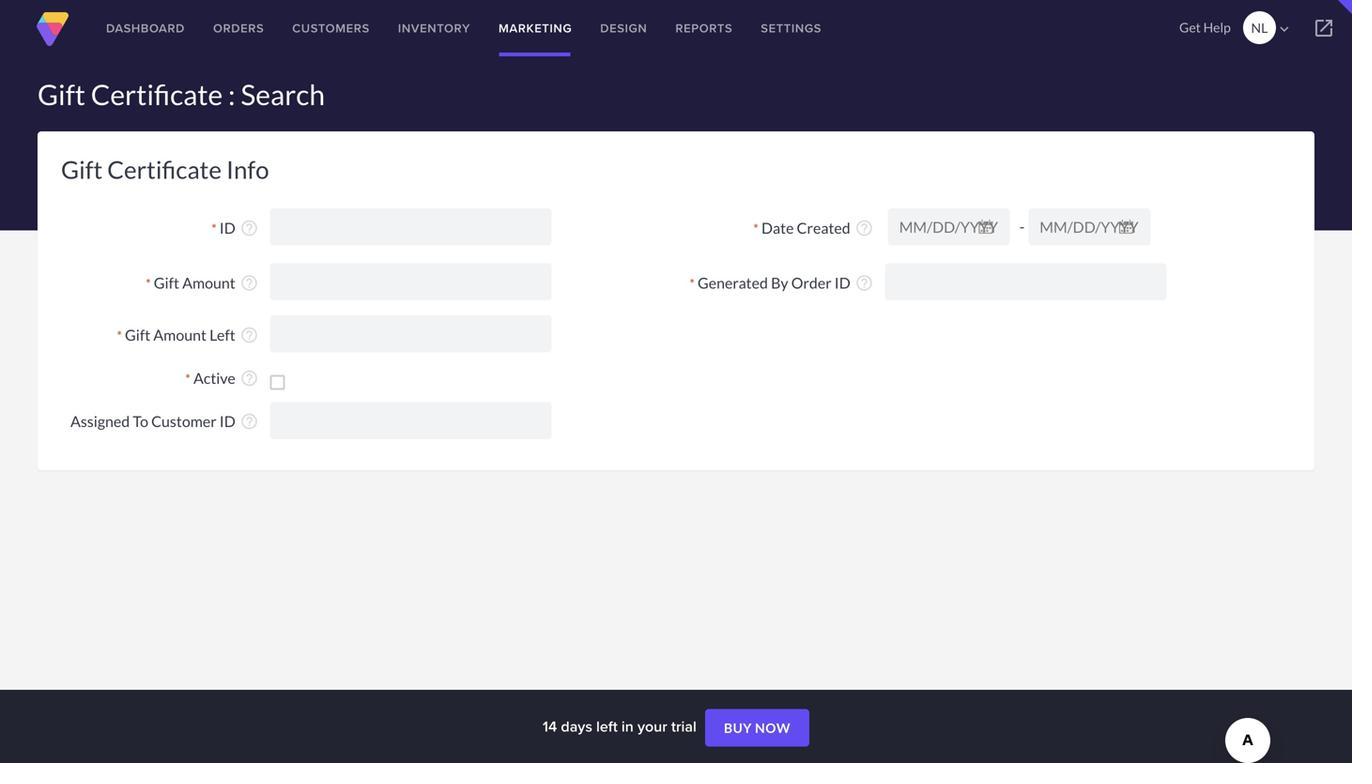 Task type: vqa. For each thing, say whether or not it's contained in the screenshot.
'restrictions'
no



Task type: locate. For each thing, give the bounding box(es) containing it.
help_outline down * id help_outline
[[240, 274, 259, 293]]

* up * gift amount left help_outline
[[146, 276, 151, 291]]

* inside * active help_outline
[[185, 371, 191, 387]]

help_outline right active
[[240, 369, 259, 388]]

nl 
[[1252, 20, 1294, 38]]

* inside '* gift amount help_outline'
[[146, 276, 151, 291]]

left
[[597, 716, 618, 738]]

* left the generated
[[690, 276, 695, 291]]

help_outline right the order
[[855, 274, 874, 293]]

* inside * gift amount left help_outline
[[117, 328, 122, 344]]

settings
[[761, 19, 822, 37]]

* for * gift amount left help_outline
[[117, 328, 122, 344]]

order
[[792, 274, 832, 292]]

help_outline inside '* gift amount help_outline'
[[240, 274, 259, 293]]

now
[[756, 721, 791, 737]]

search
[[241, 78, 325, 111]]

amount
[[182, 274, 236, 292], [153, 326, 207, 344]]

1 vertical spatial amount
[[153, 326, 207, 344]]

1 vertical spatial id
[[835, 274, 851, 292]]

active
[[194, 369, 236, 387]]

2 vertical spatial id
[[220, 412, 236, 431]]

help_outline
[[240, 219, 259, 238], [855, 219, 874, 238], [240, 274, 259, 293], [855, 274, 874, 293], [240, 326, 259, 345], [240, 369, 259, 388], [240, 413, 259, 431]]

* active help_outline
[[185, 369, 259, 388]]

 link
[[1297, 0, 1353, 56]]

-
[[1020, 218, 1025, 236]]

certificate down gift certificate : search
[[107, 155, 222, 184]]

gift certificate : search
[[38, 78, 325, 111]]

id right the order
[[835, 274, 851, 292]]

by
[[771, 274, 789, 292]]

0 vertical spatial id
[[220, 219, 236, 237]]

* for * generated by order id help_outline
[[690, 276, 695, 291]]

None text field
[[270, 209, 552, 246], [270, 264, 552, 301], [886, 264, 1168, 301], [270, 402, 552, 440], [270, 209, 552, 246], [270, 264, 552, 301], [886, 264, 1168, 301], [270, 402, 552, 440]]

* up '* gift amount help_outline'
[[211, 221, 217, 237]]

amount up left
[[182, 274, 236, 292]]

mm/dd/yyyy text field right - on the right of the page
[[1029, 209, 1151, 246]]

* inside * id help_outline
[[211, 221, 217, 237]]

* date created help_outline
[[754, 219, 874, 238]]

inventory
[[398, 19, 471, 37]]

dashboard link
[[92, 0, 199, 56]]

left
[[210, 326, 236, 344]]

help_outline down * active help_outline
[[240, 413, 259, 431]]

certificate down dashboard
[[91, 78, 223, 111]]

amount for left
[[153, 326, 207, 344]]

1 mm/dd/yyyy text field from the left
[[889, 209, 1011, 246]]

None text field
[[270, 316, 552, 353]]


[[1277, 21, 1294, 38]]

* inside the * date created help_outline
[[754, 221, 759, 237]]

dashboard
[[106, 19, 185, 37]]

certificate for :
[[91, 78, 223, 111]]

* left active
[[185, 371, 191, 387]]

help_outline right created
[[855, 219, 874, 238]]

amount left left
[[153, 326, 207, 344]]

0 horizontal spatial mm/dd/yyyy text field
[[889, 209, 1011, 246]]

assigned to customer id help_outline
[[70, 412, 259, 431]]

* inside * generated by order id help_outline
[[690, 276, 695, 291]]

your
[[638, 716, 668, 738]]

amount for help_outline
[[182, 274, 236, 292]]

* id help_outline
[[211, 219, 259, 238]]

* left date
[[754, 221, 759, 237]]

2 mm/dd/yyyy text field from the left
[[1029, 209, 1151, 246]]

help_outline down info
[[240, 219, 259, 238]]

0 vertical spatial amount
[[182, 274, 236, 292]]

MM/DD/YYYY text field
[[889, 209, 1011, 246], [1029, 209, 1151, 246]]

certificate
[[91, 78, 223, 111], [107, 155, 222, 184]]

in
[[622, 716, 634, 738]]

amount inside '* gift amount help_outline'
[[182, 274, 236, 292]]

design
[[601, 19, 648, 37]]

buy now link
[[706, 710, 810, 748]]

help
[[1204, 19, 1232, 35]]

1 vertical spatial certificate
[[107, 155, 222, 184]]

* generated by order id help_outline
[[690, 274, 874, 293]]

trial
[[672, 716, 697, 738]]

generated
[[698, 274, 769, 292]]

0 vertical spatial certificate
[[91, 78, 223, 111]]

* for * gift amount help_outline
[[146, 276, 151, 291]]

buy now
[[724, 721, 791, 737]]

id down * active help_outline
[[220, 412, 236, 431]]

* up assigned
[[117, 328, 122, 344]]

id
[[220, 219, 236, 237], [835, 274, 851, 292], [220, 412, 236, 431]]

id up '* gift amount help_outline'
[[220, 219, 236, 237]]

id inside * id help_outline
[[220, 219, 236, 237]]

*
[[211, 221, 217, 237], [754, 221, 759, 237], [146, 276, 151, 291], [690, 276, 695, 291], [117, 328, 122, 344], [185, 371, 191, 387]]

1 horizontal spatial mm/dd/yyyy text field
[[1029, 209, 1151, 246]]

mm/dd/yyyy text field left - on the right of the page
[[889, 209, 1011, 246]]

help_outline right left
[[240, 326, 259, 345]]

amount inside * gift amount left help_outline
[[153, 326, 207, 344]]

* gift amount help_outline
[[146, 274, 259, 293]]

gift
[[38, 78, 85, 111], [61, 155, 103, 184], [154, 274, 179, 292], [125, 326, 151, 344]]



Task type: describe. For each thing, give the bounding box(es) containing it.
marketing
[[499, 19, 572, 37]]

help_outline inside * active help_outline
[[240, 369, 259, 388]]

created
[[797, 219, 851, 237]]

reports
[[676, 19, 733, 37]]

date
[[762, 219, 794, 237]]

get help
[[1180, 19, 1232, 35]]

:
[[228, 78, 235, 111]]

help_outline inside the * date created help_outline
[[855, 219, 874, 238]]

customer
[[151, 412, 217, 431]]

orders
[[213, 19, 264, 37]]

nl
[[1252, 20, 1269, 36]]

* for * active help_outline
[[185, 371, 191, 387]]

gift certificate info
[[61, 155, 269, 184]]

help_outline inside * id help_outline
[[240, 219, 259, 238]]

* for * id help_outline
[[211, 221, 217, 237]]

gift inside '* gift amount help_outline'
[[154, 274, 179, 292]]

* for * date created help_outline
[[754, 221, 759, 237]]

* gift amount left help_outline
[[117, 326, 259, 345]]

certificate for info
[[107, 155, 222, 184]]

14 days left in your trial
[[543, 716, 701, 738]]

14
[[543, 716, 557, 738]]

assigned
[[70, 412, 130, 431]]

get
[[1180, 19, 1202, 35]]

help_outline inside the assigned to customer id help_outline
[[240, 413, 259, 431]]

customers
[[292, 19, 370, 37]]

buy
[[724, 721, 752, 737]]


[[1313, 17, 1336, 39]]

info
[[226, 155, 269, 184]]

help_outline inside * gift amount left help_outline
[[240, 326, 259, 345]]

id inside the assigned to customer id help_outline
[[220, 412, 236, 431]]

days
[[561, 716, 593, 738]]

to
[[133, 412, 148, 431]]

id inside * generated by order id help_outline
[[835, 274, 851, 292]]

gift inside * gift amount left help_outline
[[125, 326, 151, 344]]

help_outline inside * generated by order id help_outline
[[855, 274, 874, 293]]



